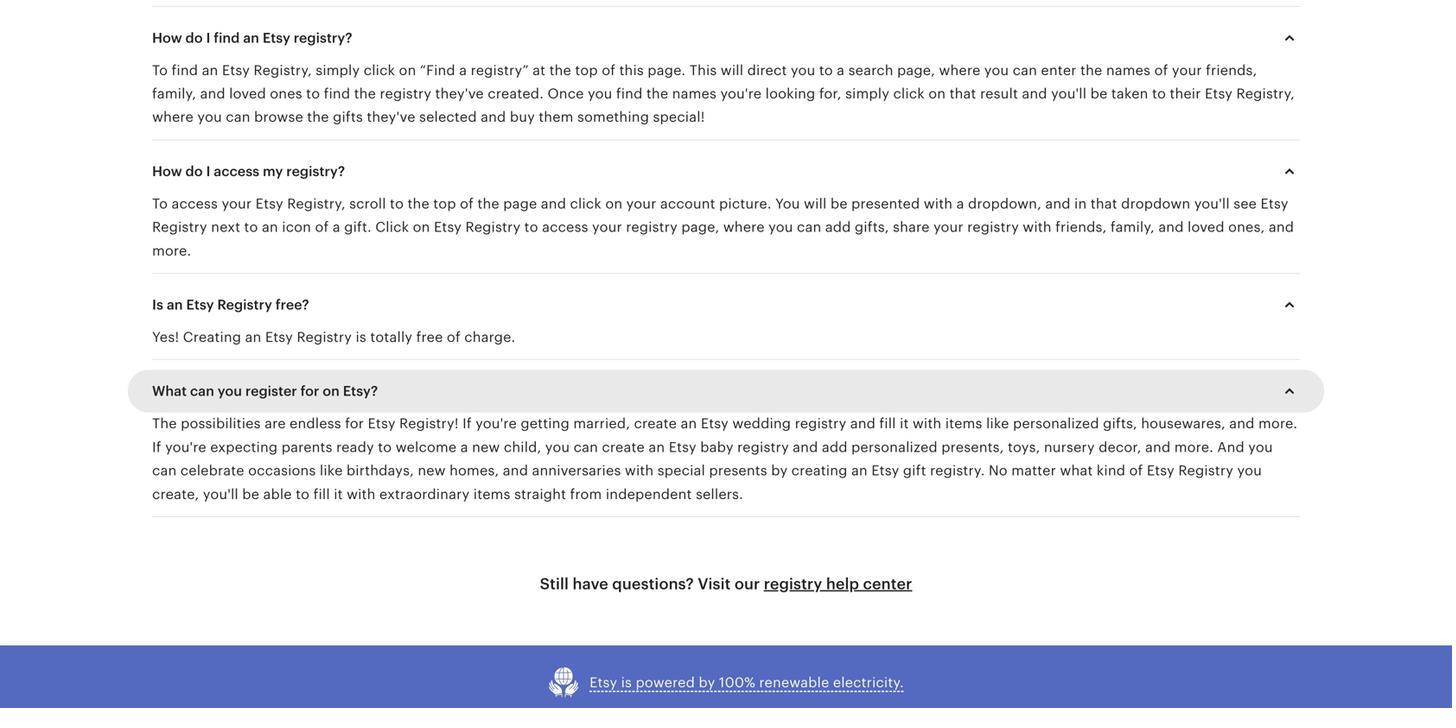 Task type: describe. For each thing, give the bounding box(es) containing it.
1 horizontal spatial fill
[[880, 416, 896, 432]]

to access your etsy registry, scroll to the top of the page and click on your account picture. you will be presented with a dropdown, and in that dropdown you'll see etsy registry next to an icon of a gift. click on etsy registry to access your registry page, where you can add gifts, share your registry with friends, family, and loved ones, and more.
[[152, 196, 1294, 259]]

you inside dropdown button
[[218, 384, 242, 400]]

how do i access my registry? button
[[137, 151, 1316, 192]]

help
[[826, 576, 859, 593]]

registry inside dropdown button
[[217, 297, 272, 313]]

1 horizontal spatial personalized
[[1013, 416, 1100, 432]]

registry down account
[[626, 220, 678, 235]]

1 vertical spatial click
[[894, 86, 925, 102]]

the
[[152, 416, 177, 432]]

next
[[211, 220, 240, 235]]

to for to find an etsy registry, simply click on "find a registry" at the top of this page. this will direct you to a search page, where you can enter the names of your friends, family, and loved ones to find the registry they've created. once you find the names you're looking for, simply click on that result and you'll be taken to their etsy registry, where you can browse the gifts they've selected and buy them something special!
[[152, 63, 168, 78]]

page
[[503, 196, 537, 212]]

loved inside to access your etsy registry, scroll to the top of the page and click on your account picture. you will be presented with a dropdown, and in that dropdown you'll see etsy registry next to an icon of a gift. click on etsy registry to access your registry page, where you can add gifts, share your registry with friends, family, and loved ones, and more.
[[1188, 220, 1225, 235]]

this
[[690, 63, 717, 78]]

by inside 'button'
[[699, 676, 715, 691]]

birthdays,
[[347, 463, 414, 479]]

totally
[[370, 330, 413, 345]]

etsy is powered by 100% renewable electricity.
[[590, 676, 904, 691]]

that inside to access your etsy registry, scroll to the top of the page and click on your account picture. you will be presented with a dropdown, and in that dropdown you'll see etsy registry next to an icon of a gift. click on etsy registry to access your registry page, where you can add gifts, share your registry with friends, family, and loved ones, and more.
[[1091, 196, 1118, 212]]

gifts, inside to access your etsy registry, scroll to the top of the page and click on your account picture. you will be presented with a dropdown, and in that dropdown you'll see etsy registry next to an icon of a gift. click on etsy registry to access your registry page, where you can add gifts, share your registry with friends, family, and loved ones, and more.
[[855, 220, 889, 235]]

0 vertical spatial they've
[[435, 86, 484, 102]]

0 horizontal spatial it
[[334, 487, 343, 503]]

etsy left gift
[[872, 463, 900, 479]]

how for how do i find an etsy registry?
[[152, 30, 182, 46]]

top inside to find an etsy registry, simply click on "find a registry" at the top of this page. this will direct you to a search page, where you can enter the names of your friends, family, and loved ones to find the registry they've created. once you find the names you're looking for, simply click on that result and you'll be taken to their etsy registry, where you can browse the gifts they've selected and buy them something special!
[[575, 63, 598, 78]]

the right enter
[[1081, 63, 1103, 78]]

enter
[[1041, 63, 1077, 78]]

have
[[573, 576, 609, 593]]

etsy down how do i find an etsy registry?
[[222, 63, 250, 78]]

add inside to access your etsy registry, scroll to the top of the page and click on your account picture. you will be presented with a dropdown, and in that dropdown you'll see etsy registry next to an icon of a gift. click on etsy registry to access your registry page, where you can add gifts, share your registry with friends, family, and loved ones, and more.
[[825, 220, 851, 235]]

etsy right the click
[[434, 220, 462, 235]]

parents
[[282, 440, 333, 456]]

1 vertical spatial items
[[474, 487, 511, 503]]

to up birthdays,
[[378, 440, 392, 456]]

to find an etsy registry, simply click on "find a registry" at the top of this page. this will direct you to a search page, where you can enter the names of your friends, family, and loved ones to find the registry they've created. once you find the names you're looking for, simply click on that result and you'll be taken to their etsy registry, where you can browse the gifts they've selected and buy them something special!
[[152, 63, 1295, 125]]

0 vertical spatial simply
[[316, 63, 360, 78]]

1 vertical spatial personalized
[[852, 440, 938, 456]]

the left "page" at the top left
[[478, 196, 500, 212]]

can inside dropdown button
[[190, 384, 214, 400]]

what can you register for on etsy?
[[152, 384, 378, 400]]

for for register
[[301, 384, 319, 400]]

that inside to find an etsy registry, simply click on "find a registry" at the top of this page. this will direct you to a search page, where you can enter the names of your friends, family, and loved ones to find the registry they've created. once you find the names you're looking for, simply click on that result and you'll be taken to their etsy registry, where you can browse the gifts they've selected and buy them something special!
[[950, 86, 977, 102]]

registry!
[[399, 416, 459, 432]]

registry down the free? on the top of the page
[[297, 330, 352, 345]]

can up anniversaries
[[574, 440, 598, 456]]

possibilities
[[181, 416, 261, 432]]

registry help center link
[[764, 576, 912, 593]]

married,
[[574, 416, 630, 432]]

share
[[893, 220, 930, 235]]

decor,
[[1099, 440, 1142, 456]]

etsy right their
[[1205, 86, 1233, 102]]

presents
[[709, 463, 768, 479]]

anniversaries
[[532, 463, 621, 479]]

sellers.
[[696, 487, 744, 503]]

result
[[980, 86, 1018, 102]]

free?
[[276, 297, 309, 313]]

on right the click
[[413, 220, 430, 235]]

you down and
[[1238, 463, 1262, 479]]

account
[[660, 196, 716, 212]]

a inside the possibilities are endless for etsy registry! if you're getting married, create an etsy wedding registry and fill it with items like personalized gifts, housewares, and more. if you're expecting parents ready to welcome a new child, you can create an etsy baby registry and add personalized presents, toys, nursery decor, and more. and you can celebrate occasions like birthdays, new homes, and anniversaries with special presents by creating an etsy gift registry. no matter what kind of etsy registry you create, you'll be able to fill it with extraordinary items straight from independent sellers.
[[461, 440, 468, 456]]

on left result
[[929, 86, 946, 102]]

the up gifts
[[354, 86, 376, 102]]

baby
[[701, 440, 734, 456]]

creating
[[792, 463, 848, 479]]

can inside to access your etsy registry, scroll to the top of the page and click on your account picture. you will be presented with a dropdown, and in that dropdown you'll see etsy registry next to an icon of a gift. click on etsy registry to access your registry page, where you can add gifts, share your registry with friends, family, and loved ones, and more.
[[797, 220, 822, 235]]

etsy right see
[[1261, 196, 1289, 212]]

the down page.
[[647, 86, 669, 102]]

for for endless
[[345, 416, 364, 432]]

matter
[[1012, 463, 1057, 479]]

presents,
[[942, 440, 1004, 456]]

them
[[539, 110, 574, 125]]

click inside to access your etsy registry, scroll to the top of the page and click on your account picture. you will be presented with a dropdown, and in that dropdown you'll see etsy registry next to an icon of a gift. click on etsy registry to access your registry page, where you can add gifts, share your registry with friends, family, and loved ones, and more.
[[570, 196, 602, 212]]

visit
[[698, 576, 731, 593]]

etsy down the free? on the top of the page
[[265, 330, 293, 345]]

with down dropdown,
[[1023, 220, 1052, 235]]

yes!
[[152, 330, 179, 345]]

you'll inside the possibilities are endless for etsy registry! if you're getting married, create an etsy wedding registry and fill it with items like personalized gifts, housewares, and more. if you're expecting parents ready to welcome a new child, you can create an etsy baby registry and add personalized presents, toys, nursery decor, and more. and you can celebrate occasions like birthdays, new homes, and anniversaries with special presents by creating an etsy gift registry. no matter what kind of etsy registry you create, you'll be able to fill it with extraordinary items straight from independent sellers.
[[203, 487, 239, 503]]

the possibilities are endless for etsy registry! if you're getting married, create an etsy wedding registry and fill it with items like personalized gifts, housewares, and more. if you're expecting parents ready to welcome a new child, you can create an etsy baby registry and add personalized presents, toys, nursery decor, and more. and you can celebrate occasions like birthdays, new homes, and anniversaries with special presents by creating an etsy gift registry. no matter what kind of etsy registry you create, you'll be able to fill it with extraordinary items straight from independent sellers.
[[152, 416, 1298, 503]]

something
[[578, 110, 649, 125]]

a up for,
[[837, 63, 845, 78]]

buy
[[510, 110, 535, 125]]

child,
[[504, 440, 542, 456]]

still
[[540, 576, 569, 593]]

icon
[[282, 220, 311, 235]]

1 horizontal spatial it
[[900, 416, 909, 432]]

0 vertical spatial is
[[356, 330, 367, 345]]

1 horizontal spatial names
[[1107, 63, 1151, 78]]

friends, inside to access your etsy registry, scroll to the top of the page and click on your account picture. you will be presented with a dropdown, and in that dropdown you'll see etsy registry next to an icon of a gift. click on etsy registry to access your registry page, where you can add gifts, share your registry with friends, family, and loved ones, and more.
[[1056, 220, 1107, 235]]

ones
[[270, 86, 302, 102]]

1 vertical spatial access
[[172, 196, 218, 212]]

find inside dropdown button
[[214, 30, 240, 46]]

you right and
[[1249, 440, 1273, 456]]

on inside dropdown button
[[323, 384, 340, 400]]

2 horizontal spatial more.
[[1259, 416, 1298, 432]]

1 vertical spatial they've
[[367, 110, 416, 125]]

to up the click
[[390, 196, 404, 212]]

a right "find
[[459, 63, 467, 78]]

be inside to find an etsy registry, simply click on "find a registry" at the top of this page. this will direct you to a search page, where you can enter the names of your friends, family, and loved ones to find the registry they've created. once you find the names you're looking for, simply click on that result and you'll be taken to their etsy registry, where you can browse the gifts they've selected and buy them something special!
[[1091, 86, 1108, 102]]

on left "find
[[399, 63, 416, 78]]

my
[[263, 164, 283, 179]]

0 horizontal spatial if
[[152, 440, 161, 456]]

scroll
[[349, 196, 386, 212]]

top inside to access your etsy registry, scroll to the top of the page and click on your account picture. you will be presented with a dropdown, and in that dropdown you'll see etsy registry next to an icon of a gift. click on etsy registry to access your registry page, where you can add gifts, share your registry with friends, family, and loved ones, and more.
[[433, 196, 456, 212]]

dropdown
[[1122, 196, 1191, 212]]

what can you register for on etsy? button
[[137, 371, 1316, 413]]

etsy is powered by 100% renewable electricity. button
[[548, 667, 904, 700]]

you'll inside to find an etsy registry, simply click on "find a registry" at the top of this page. this will direct you to a search page, where you can enter the names of your friends, family, and loved ones to find the registry they've created. once you find the names you're looking for, simply click on that result and you'll be taken to their etsy registry, where you can browse the gifts they've selected and buy them something special!
[[1051, 86, 1087, 102]]

getting
[[521, 416, 570, 432]]

you'll inside to access your etsy registry, scroll to the top of the page and click on your account picture. you will be presented with a dropdown, and in that dropdown you'll see etsy registry next to an icon of a gift. click on etsy registry to access your registry page, where you can add gifts, share your registry with friends, family, and loved ones, and more.
[[1195, 196, 1230, 212]]

registry left next at top
[[152, 220, 207, 235]]

browse
[[254, 110, 303, 125]]

housewares,
[[1141, 416, 1226, 432]]

questions?
[[612, 576, 694, 593]]

from
[[570, 487, 602, 503]]

1 vertical spatial names
[[672, 86, 717, 102]]

selected
[[419, 110, 477, 125]]

search
[[849, 63, 894, 78]]

what
[[1060, 463, 1093, 479]]

picture.
[[719, 196, 772, 212]]

1 vertical spatial registry,
[[1237, 86, 1295, 102]]

0 horizontal spatial new
[[418, 463, 446, 479]]

gifts
[[333, 110, 363, 125]]

1 vertical spatial registry?
[[286, 164, 345, 179]]

to down "page" at the top left
[[525, 220, 538, 235]]

extraordinary
[[379, 487, 470, 503]]

etsy up creating
[[186, 297, 214, 313]]

can left browse
[[226, 110, 250, 125]]

registry.
[[930, 463, 985, 479]]

0 vertical spatial registry?
[[294, 30, 353, 46]]

special!
[[653, 110, 705, 125]]

creating
[[183, 330, 241, 345]]

no
[[989, 463, 1008, 479]]

taken
[[1112, 86, 1149, 102]]

how do i find an etsy registry? button
[[137, 17, 1316, 59]]

the right the at
[[550, 63, 571, 78]]

able
[[263, 487, 292, 503]]

the up the click
[[408, 196, 430, 212]]

dropdown,
[[968, 196, 1042, 212]]

nursery
[[1044, 440, 1095, 456]]

register
[[245, 384, 297, 400]]

you up looking
[[791, 63, 816, 78]]

in
[[1075, 196, 1087, 212]]

once
[[548, 86, 584, 102]]

registry down "page" at the top left
[[466, 220, 521, 235]]

by inside the possibilities are endless for etsy registry! if you're getting married, create an etsy wedding registry and fill it with items like personalized gifts, housewares, and more. if you're expecting parents ready to welcome a new child, you can create an etsy baby registry and add personalized presents, toys, nursery decor, and more. and you can celebrate occasions like birthdays, new homes, and anniversaries with special presents by creating an etsy gift registry. no matter what kind of etsy registry you create, you'll be able to fill it with extraordinary items straight from independent sellers.
[[771, 463, 788, 479]]

yes! creating an etsy registry is totally free of charge.
[[152, 330, 516, 345]]

0 vertical spatial where
[[939, 63, 981, 78]]

how do i access my registry?
[[152, 164, 345, 179]]

i for find
[[206, 30, 210, 46]]

to right able at left
[[296, 487, 310, 503]]

powered
[[636, 676, 695, 691]]

to right ones
[[306, 86, 320, 102]]



Task type: locate. For each thing, give the bounding box(es) containing it.
gifts, inside the possibilities are endless for etsy registry! if you're getting married, create an etsy wedding registry and fill it with items like personalized gifts, housewares, and more. if you're expecting parents ready to welcome a new child, you can create an etsy baby registry and add personalized presents, toys, nursery decor, and more. and you can celebrate occasions like birthdays, new homes, and anniversaries with special presents by creating an etsy gift registry. no matter what kind of etsy registry you create, you'll be able to fill it with extraordinary items straight from independent sellers.
[[1103, 416, 1138, 432]]

0 vertical spatial to
[[152, 63, 168, 78]]

create
[[634, 416, 677, 432], [602, 440, 645, 456]]

you down 'you'
[[769, 220, 793, 235]]

0 vertical spatial how
[[152, 30, 182, 46]]

your inside to find an etsy registry, simply click on "find a registry" at the top of this page. this will direct you to a search page, where you can enter the names of your friends, family, and loved ones to find the registry they've created. once you find the names you're looking for, simply click on that result and you'll be taken to their etsy registry, where you can browse the gifts they've selected and buy them something special!
[[1172, 63, 1202, 78]]

like down ready
[[320, 463, 343, 479]]

will inside to find an etsy registry, simply click on "find a registry" at the top of this page. this will direct you to a search page, where you can enter the names of your friends, family, and loved ones to find the registry they've created. once you find the names you're looking for, simply click on that result and you'll be taken to their etsy registry, where you can browse the gifts they've selected and buy them something special!
[[721, 63, 744, 78]]

family, inside to find an etsy registry, simply click on "find a registry" at the top of this page. this will direct you to a search page, where you can enter the names of your friends, family, and loved ones to find the registry they've created. once you find the names you're looking for, simply click on that result and you'll be taken to their etsy registry, where you can browse the gifts they've selected and buy them something special!
[[152, 86, 196, 102]]

you down getting
[[545, 440, 570, 456]]

is left totally on the left of page
[[356, 330, 367, 345]]

0 vertical spatial if
[[463, 416, 472, 432]]

is inside 'button'
[[621, 676, 632, 691]]

1 vertical spatial family,
[[1111, 220, 1155, 235]]

registry, up icon
[[287, 196, 346, 212]]

1 vertical spatial page,
[[682, 220, 720, 235]]

1 horizontal spatial you're
[[476, 416, 517, 432]]

registry inside to find an etsy registry, simply click on "find a registry" at the top of this page. this will direct you to a search page, where you can enter the names of your friends, family, and loved ones to find the registry they've created. once you find the names you're looking for, simply click on that result and you'll be taken to their etsy registry, where you can browse the gifts they've selected and buy them something special!
[[380, 86, 432, 102]]

registry, for to find an etsy registry, simply click on "find a registry" at the top of this page. this will direct you to a search page, where you can enter the names of your friends, family, and loved ones to find the registry they've created. once you find the names you're looking for, simply click on that result and you'll be taken to their etsy registry, where you can browse the gifts they've selected and buy them something special!
[[254, 63, 312, 78]]

you'll down celebrate
[[203, 487, 239, 503]]

you're
[[721, 86, 762, 102], [476, 416, 517, 432], [165, 440, 206, 456]]

"find
[[420, 63, 455, 78]]

1 horizontal spatial family,
[[1111, 220, 1155, 235]]

at
[[533, 63, 546, 78]]

will
[[721, 63, 744, 78], [804, 196, 827, 212]]

with up gift
[[913, 416, 942, 432]]

with up "share"
[[924, 196, 953, 212]]

1 horizontal spatial like
[[986, 416, 1009, 432]]

1 to from the top
[[152, 63, 168, 78]]

access
[[214, 164, 260, 179], [172, 196, 218, 212], [542, 220, 588, 235]]

1 horizontal spatial where
[[723, 220, 765, 235]]

page.
[[648, 63, 686, 78]]

registry down dropdown,
[[968, 220, 1019, 235]]

0 horizontal spatial where
[[152, 110, 194, 125]]

more.
[[152, 243, 191, 259], [1259, 416, 1298, 432], [1175, 440, 1214, 456]]

a up homes, in the bottom left of the page
[[461, 440, 468, 456]]

to left their
[[1152, 86, 1166, 102]]

add up the creating at the right of the page
[[822, 440, 848, 456]]

etsy?
[[343, 384, 378, 400]]

with
[[924, 196, 953, 212], [1023, 220, 1052, 235], [913, 416, 942, 432], [625, 463, 654, 479], [347, 487, 376, 503]]

is an etsy registry free? button
[[137, 284, 1316, 326]]

0 vertical spatial by
[[771, 463, 788, 479]]

toys,
[[1008, 440, 1041, 456]]

how do i find an etsy registry?
[[152, 30, 353, 46]]

1 vertical spatial by
[[699, 676, 715, 691]]

be inside the possibilities are endless for etsy registry! if you're getting married, create an etsy wedding registry and fill it with items like personalized gifts, housewares, and more. if you're expecting parents ready to welcome a new child, you can create an etsy baby registry and add personalized presents, toys, nursery decor, and more. and you can celebrate occasions like birthdays, new homes, and anniversaries with special presents by creating an etsy gift registry. no matter what kind of etsy registry you create, you'll be able to fill it with extraordinary items straight from independent sellers.
[[242, 487, 259, 503]]

0 horizontal spatial page,
[[682, 220, 720, 235]]

homes,
[[450, 463, 499, 479]]

how for how do i access my registry?
[[152, 164, 182, 179]]

can left enter
[[1013, 63, 1038, 78]]

page, inside to access your etsy registry, scroll to the top of the page and click on your account picture. you will be presented with a dropdown, and in that dropdown you'll see etsy registry next to an icon of a gift. click on etsy registry to access your registry page, where you can add gifts, share your registry with friends, family, and loved ones, and more.
[[682, 220, 720, 235]]

2 i from the top
[[206, 164, 210, 179]]

0 vertical spatial new
[[472, 440, 500, 456]]

page, right search
[[897, 63, 936, 78]]

1 vertical spatial create
[[602, 440, 645, 456]]

0 vertical spatial add
[[825, 220, 851, 235]]

free
[[416, 330, 443, 345]]

independent
[[606, 487, 692, 503]]

registry, up ones
[[254, 63, 312, 78]]

1 vertical spatial new
[[418, 463, 446, 479]]

2 to from the top
[[152, 196, 168, 212]]

0 horizontal spatial items
[[474, 487, 511, 503]]

to up for,
[[819, 63, 833, 78]]

you're up child,
[[476, 416, 517, 432]]

click right "page" at the top left
[[570, 196, 602, 212]]

1 vertical spatial you're
[[476, 416, 517, 432]]

etsy up baby
[[701, 416, 729, 432]]

1 vertical spatial for
[[345, 416, 364, 432]]

will inside to access your etsy registry, scroll to the top of the page and click on your account picture. you will be presented with a dropdown, and in that dropdown you'll see etsy registry next to an icon of a gift. click on etsy registry to access your registry page, where you can add gifts, share your registry with friends, family, and loved ones, and more.
[[804, 196, 827, 212]]

our
[[735, 576, 760, 593]]

1 vertical spatial where
[[152, 110, 194, 125]]

0 vertical spatial fill
[[880, 416, 896, 432]]

etsy up special
[[669, 440, 697, 456]]

1 how from the top
[[152, 30, 182, 46]]

the left gifts
[[307, 110, 329, 125]]

1 vertical spatial top
[[433, 196, 456, 212]]

2 vertical spatial be
[[242, 487, 259, 503]]

2 horizontal spatial where
[[939, 63, 981, 78]]

wedding
[[733, 416, 791, 432]]

can right the what
[[190, 384, 214, 400]]

where
[[939, 63, 981, 78], [152, 110, 194, 125], [723, 220, 765, 235]]

to right next at top
[[244, 220, 258, 235]]

a left 'gift.'
[[333, 220, 340, 235]]

an inside to find an etsy registry, simply click on "find a registry" at the top of this page. this will direct you to a search page, where you can enter the names of your friends, family, and loved ones to find the registry they've created. once you find the names you're looking for, simply click on that result and you'll be taken to their etsy registry, where you can browse the gifts they've selected and buy them something special!
[[202, 63, 218, 78]]

create right "married," at bottom
[[634, 416, 677, 432]]

personalized up nursery at bottom right
[[1013, 416, 1100, 432]]

click
[[364, 63, 395, 78], [894, 86, 925, 102], [570, 196, 602, 212]]

with up 'independent'
[[625, 463, 654, 479]]

by
[[771, 463, 788, 479], [699, 676, 715, 691]]

0 vertical spatial friends,
[[1206, 63, 1258, 78]]

simply down search
[[846, 86, 890, 102]]

0 horizontal spatial loved
[[229, 86, 266, 102]]

presented
[[852, 196, 920, 212]]

0 vertical spatial it
[[900, 416, 909, 432]]

1 horizontal spatial loved
[[1188, 220, 1225, 235]]

items
[[946, 416, 983, 432], [474, 487, 511, 503]]

gift.
[[344, 220, 372, 235]]

this
[[619, 63, 644, 78]]

with down birthdays,
[[347, 487, 376, 503]]

1 horizontal spatial is
[[621, 676, 632, 691]]

names down this
[[672, 86, 717, 102]]

1 horizontal spatial simply
[[846, 86, 890, 102]]

add
[[825, 220, 851, 235], [822, 440, 848, 456]]

0 vertical spatial click
[[364, 63, 395, 78]]

items up presents,
[[946, 416, 983, 432]]

1 do from the top
[[186, 30, 203, 46]]

registry, for to access your etsy registry, scroll to the top of the page and click on your account picture. you will be presented with a dropdown, and in that dropdown you'll see etsy registry next to an icon of a gift. click on etsy registry to access your registry page, where you can add gifts, share your registry with friends, family, and loved ones, and more.
[[287, 196, 346, 212]]

1 vertical spatial will
[[804, 196, 827, 212]]

0 vertical spatial gifts,
[[855, 220, 889, 235]]

1 vertical spatial simply
[[846, 86, 890, 102]]

find
[[214, 30, 240, 46], [172, 63, 198, 78], [324, 86, 350, 102], [616, 86, 643, 102]]

names
[[1107, 63, 1151, 78], [672, 86, 717, 102]]

looking
[[766, 86, 816, 102]]

0 horizontal spatial gifts,
[[855, 220, 889, 235]]

registry up creating
[[217, 297, 272, 313]]

0 vertical spatial that
[[950, 86, 977, 102]]

0 horizontal spatial they've
[[367, 110, 416, 125]]

0 vertical spatial do
[[186, 30, 203, 46]]

an inside to access your etsy registry, scroll to the top of the page and click on your account picture. you will be presented with a dropdown, and in that dropdown you'll see etsy registry next to an icon of a gift. click on etsy registry to access your registry page, where you can add gifts, share your registry with friends, family, and loved ones, and more.
[[262, 220, 278, 235]]

gifts, up decor,
[[1103, 416, 1138, 432]]

etsy down my
[[256, 196, 283, 212]]

created.
[[488, 86, 544, 102]]

a left dropdown,
[[957, 196, 965, 212]]

items down homes, in the bottom left of the page
[[474, 487, 511, 503]]

1 vertical spatial you'll
[[1195, 196, 1230, 212]]

simply up gifts
[[316, 63, 360, 78]]

renewable
[[759, 676, 829, 691]]

is
[[356, 330, 367, 345], [621, 676, 632, 691]]

1 i from the top
[[206, 30, 210, 46]]

etsy up ones
[[263, 30, 290, 46]]

center
[[863, 576, 912, 593]]

2 horizontal spatial click
[[894, 86, 925, 102]]

on left etsy?
[[323, 384, 340, 400]]

1 vertical spatial like
[[320, 463, 343, 479]]

celebrate
[[181, 463, 244, 479]]

top left "page" at the top left
[[433, 196, 456, 212]]

you're inside to find an etsy registry, simply click on "find a registry" at the top of this page. this will direct you to a search page, where you can enter the names of your friends, family, and loved ones to find the registry they've created. once you find the names you're looking for, simply click on that result and you'll be taken to their etsy registry, where you can browse the gifts they've selected and buy them something special!
[[721, 86, 762, 102]]

you up how do i access my registry?
[[197, 110, 222, 125]]

for inside dropdown button
[[301, 384, 319, 400]]

if right registry!
[[463, 416, 472, 432]]

registry inside the possibilities are endless for etsy registry! if you're getting married, create an etsy wedding registry and fill it with items like personalized gifts, housewares, and more. if you're expecting parents ready to welcome a new child, you can create an etsy baby registry and add personalized presents, toys, nursery decor, and more. and you can celebrate occasions like birthdays, new homes, and anniversaries with special presents by creating an etsy gift registry. no matter what kind of etsy registry you create, you'll be able to fill it with extraordinary items straight from independent sellers.
[[1179, 463, 1234, 479]]

be left taken
[[1091, 86, 1108, 102]]

2 vertical spatial you'll
[[203, 487, 239, 503]]

personalized up gift
[[852, 440, 938, 456]]

2 do from the top
[[186, 164, 203, 179]]

2 horizontal spatial you're
[[721, 86, 762, 102]]

0 vertical spatial page,
[[897, 63, 936, 78]]

that
[[950, 86, 977, 102], [1091, 196, 1118, 212]]

you're down "direct"
[[721, 86, 762, 102]]

still have questions? visit our registry help center
[[540, 576, 912, 593]]

click
[[375, 220, 409, 235]]

of
[[602, 63, 616, 78], [1155, 63, 1169, 78], [460, 196, 474, 212], [315, 220, 329, 235], [447, 330, 461, 345], [1130, 463, 1143, 479]]

registry? right my
[[286, 164, 345, 179]]

is an etsy registry free?
[[152, 297, 309, 313]]

where inside to access your etsy registry, scroll to the top of the page and click on your account picture. you will be presented with a dropdown, and in that dropdown you'll see etsy registry next to an icon of a gift. click on etsy registry to access your registry page, where you can add gifts, share your registry with friends, family, and loved ones, and more.
[[723, 220, 765, 235]]

page,
[[897, 63, 936, 78], [682, 220, 720, 235]]

i
[[206, 30, 210, 46], [206, 164, 210, 179]]

can up create,
[[152, 463, 177, 479]]

if down the
[[152, 440, 161, 456]]

registry right our
[[764, 576, 823, 593]]

you're down the
[[165, 440, 206, 456]]

etsy inside 'button'
[[590, 676, 618, 691]]

0 vertical spatial personalized
[[1013, 416, 1100, 432]]

2 how from the top
[[152, 164, 182, 179]]

to inside to find an etsy registry, simply click on "find a registry" at the top of this page. this will direct you to a search page, where you can enter the names of your friends, family, and loved ones to find the registry they've created. once you find the names you're looking for, simply click on that result and you'll be taken to their etsy registry, where you can browse the gifts they've selected and buy them something special!
[[152, 63, 168, 78]]

2 vertical spatial you're
[[165, 440, 206, 456]]

it down ready
[[334, 487, 343, 503]]

i for access
[[206, 164, 210, 179]]

0 vertical spatial items
[[946, 416, 983, 432]]

registry up the creating at the right of the page
[[795, 416, 847, 432]]

1 vertical spatial if
[[152, 440, 161, 456]]

loved inside to find an etsy registry, simply click on "find a registry" at the top of this page. this will direct you to a search page, where you can enter the names of your friends, family, and loved ones to find the registry they've created. once you find the names you're looking for, simply click on that result and you'll be taken to their etsy registry, where you can browse the gifts they've selected and buy them something special!
[[229, 86, 266, 102]]

etsy right kind
[[1147, 463, 1175, 479]]

loved
[[229, 86, 266, 102], [1188, 220, 1225, 235]]

to inside to access your etsy registry, scroll to the top of the page and click on your account picture. you will be presented with a dropdown, and in that dropdown you'll see etsy registry next to an icon of a gift. click on etsy registry to access your registry page, where you can add gifts, share your registry with friends, family, and loved ones, and more.
[[152, 196, 168, 212]]

registry?
[[294, 30, 353, 46], [286, 164, 345, 179]]

how
[[152, 30, 182, 46], [152, 164, 182, 179]]

page, down account
[[682, 220, 720, 235]]

to for to access your etsy registry, scroll to the top of the page and click on your account picture. you will be presented with a dropdown, and in that dropdown you'll see etsy registry next to an icon of a gift. click on etsy registry to access your registry page, where you can add gifts, share your registry with friends, family, and loved ones, and more.
[[152, 196, 168, 212]]

names up taken
[[1107, 63, 1151, 78]]

like up presents,
[[986, 416, 1009, 432]]

will right 'you'
[[804, 196, 827, 212]]

0 horizontal spatial fill
[[313, 487, 330, 503]]

and
[[1218, 440, 1245, 456]]

0 vertical spatial names
[[1107, 63, 1151, 78]]

friends, inside to find an etsy registry, simply click on "find a registry" at the top of this page. this will direct you to a search page, where you can enter the names of your friends, family, and loved ones to find the registry they've created. once you find the names you're looking for, simply click on that result and you'll be taken to their etsy registry, where you can browse the gifts they've selected and buy them something special!
[[1206, 63, 1258, 78]]

you'll down enter
[[1051, 86, 1087, 102]]

click left "find
[[364, 63, 395, 78]]

registry"
[[471, 63, 529, 78]]

endless
[[290, 416, 341, 432]]

top
[[575, 63, 598, 78], [433, 196, 456, 212]]

your
[[1172, 63, 1202, 78], [222, 196, 252, 212], [627, 196, 657, 212], [592, 220, 622, 235], [934, 220, 964, 235]]

registry? up ones
[[294, 30, 353, 46]]

by left 100%
[[699, 676, 715, 691]]

0 vertical spatial for
[[301, 384, 319, 400]]

do for access
[[186, 164, 203, 179]]

0 vertical spatial create
[[634, 416, 677, 432]]

top up "once"
[[575, 63, 598, 78]]

to
[[152, 63, 168, 78], [152, 196, 168, 212]]

expecting
[[210, 440, 278, 456]]

2 vertical spatial more.
[[1175, 440, 1214, 456]]

0 horizontal spatial be
[[242, 487, 259, 503]]

1 vertical spatial i
[[206, 164, 210, 179]]

personalized
[[1013, 416, 1100, 432], [852, 440, 938, 456]]

0 horizontal spatial top
[[433, 196, 456, 212]]

page, inside to find an etsy registry, simply click on "find a registry" at the top of this page. this will direct you to a search page, where you can enter the names of your friends, family, and loved ones to find the registry they've created. once you find the names you're looking for, simply click on that result and you'll be taken to their etsy registry, where you can browse the gifts they've selected and buy them something special!
[[897, 63, 936, 78]]

1 vertical spatial loved
[[1188, 220, 1225, 235]]

1 horizontal spatial that
[[1091, 196, 1118, 212]]

they've right gifts
[[367, 110, 416, 125]]

for
[[301, 384, 319, 400], [345, 416, 364, 432]]

friends,
[[1206, 63, 1258, 78], [1056, 220, 1107, 235]]

be inside to access your etsy registry, scroll to the top of the page and click on your account picture. you will be presented with a dropdown, and in that dropdown you'll see etsy registry next to an icon of a gift. click on etsy registry to access your registry page, where you can add gifts, share your registry with friends, family, and loved ones, and more.
[[831, 196, 848, 212]]

2 vertical spatial access
[[542, 220, 588, 235]]

0 vertical spatial family,
[[152, 86, 196, 102]]

access inside dropdown button
[[214, 164, 260, 179]]

for up ready
[[345, 416, 364, 432]]

gift
[[903, 463, 926, 479]]

0 vertical spatial you're
[[721, 86, 762, 102]]

fill
[[880, 416, 896, 432], [313, 487, 330, 503]]

0 horizontal spatial that
[[950, 86, 977, 102]]

1 horizontal spatial they've
[[435, 86, 484, 102]]

ready
[[336, 440, 374, 456]]

0 horizontal spatial simply
[[316, 63, 360, 78]]

more. inside to access your etsy registry, scroll to the top of the page and click on your account picture. you will be presented with a dropdown, and in that dropdown you'll see etsy registry next to an icon of a gift. click on etsy registry to access your registry page, where you can add gifts, share your registry with friends, family, and loved ones, and more.
[[152, 243, 191, 259]]

registry down and
[[1179, 463, 1234, 479]]

what
[[152, 384, 187, 400]]

0 horizontal spatial like
[[320, 463, 343, 479]]

will right this
[[721, 63, 744, 78]]

are
[[265, 416, 286, 432]]

you'll
[[1051, 86, 1087, 102], [1195, 196, 1230, 212], [203, 487, 239, 503]]

2 horizontal spatial you'll
[[1195, 196, 1230, 212]]

gifts,
[[855, 220, 889, 235], [1103, 416, 1138, 432]]

1 vertical spatial fill
[[313, 487, 330, 503]]

be left presented at top right
[[831, 196, 848, 212]]

direct
[[748, 63, 787, 78]]

family, inside to access your etsy registry, scroll to the top of the page and click on your account picture. you will be presented with a dropdown, and in that dropdown you'll see etsy registry next to an icon of a gift. click on etsy registry to access your registry page, where you can add gifts, share your registry with friends, family, and loved ones, and more.
[[1111, 220, 1155, 235]]

new up homes, in the bottom left of the page
[[472, 440, 500, 456]]

see
[[1234, 196, 1257, 212]]

0 vertical spatial you'll
[[1051, 86, 1087, 102]]

0 vertical spatial top
[[575, 63, 598, 78]]

1 horizontal spatial be
[[831, 196, 848, 212]]

1 vertical spatial that
[[1091, 196, 1118, 212]]

1 horizontal spatial click
[[570, 196, 602, 212]]

etsy up ready
[[368, 416, 396, 432]]

1 horizontal spatial gifts,
[[1103, 416, 1138, 432]]

do for find
[[186, 30, 203, 46]]

1 horizontal spatial page,
[[897, 63, 936, 78]]

1 vertical spatial to
[[152, 196, 168, 212]]

their
[[1170, 86, 1201, 102]]

you up something
[[588, 86, 613, 102]]

1 horizontal spatial more.
[[1175, 440, 1214, 456]]

0 horizontal spatial names
[[672, 86, 717, 102]]

add inside the possibilities are endless for etsy registry! if you're getting married, create an etsy wedding registry and fill it with items like personalized gifts, housewares, and more. if you're expecting parents ready to welcome a new child, you can create an etsy baby registry and add personalized presents, toys, nursery decor, and more. and you can celebrate occasions like birthdays, new homes, and anniversaries with special presents by creating an etsy gift registry. no matter what kind of etsy registry you create, you'll be able to fill it with extraordinary items straight from independent sellers.
[[822, 440, 848, 456]]

on left account
[[605, 196, 623, 212]]

registry, inside to access your etsy registry, scroll to the top of the page and click on your account picture. you will be presented with a dropdown, and in that dropdown you'll see etsy registry next to an icon of a gift. click on etsy registry to access your registry page, where you can add gifts, share your registry with friends, family, and loved ones, and more.
[[287, 196, 346, 212]]

registry
[[380, 86, 432, 102], [626, 220, 678, 235], [968, 220, 1019, 235], [795, 416, 847, 432], [738, 440, 789, 456], [764, 576, 823, 593]]

0 horizontal spatial by
[[699, 676, 715, 691]]

for,
[[819, 86, 842, 102]]

2 vertical spatial click
[[570, 196, 602, 212]]

be left able at left
[[242, 487, 259, 503]]

1 horizontal spatial new
[[472, 440, 500, 456]]

gifts, down presented at top right
[[855, 220, 889, 235]]

for inside the possibilities are endless for etsy registry! if you're getting married, create an etsy wedding registry and fill it with items like personalized gifts, housewares, and more. if you're expecting parents ready to welcome a new child, you can create an etsy baby registry and add personalized presents, toys, nursery decor, and more. and you can celebrate occasions like birthdays, new homes, and anniversaries with special presents by creating an etsy gift registry. no matter what kind of etsy registry you create, you'll be able to fill it with extraordinary items straight from independent sellers.
[[345, 416, 364, 432]]

that right in
[[1091, 196, 1118, 212]]

you up result
[[985, 63, 1009, 78]]

create down "married," at bottom
[[602, 440, 645, 456]]

loved left ones
[[229, 86, 266, 102]]

2 vertical spatial registry,
[[287, 196, 346, 212]]

0 horizontal spatial family,
[[152, 86, 196, 102]]

100%
[[719, 676, 756, 691]]

if
[[463, 416, 472, 432], [152, 440, 161, 456]]

like
[[986, 416, 1009, 432], [320, 463, 343, 479]]

registry down 'wedding'
[[738, 440, 789, 456]]

0 vertical spatial i
[[206, 30, 210, 46]]

loved left ones, at the right
[[1188, 220, 1225, 235]]

1 horizontal spatial items
[[946, 416, 983, 432]]

1 horizontal spatial you'll
[[1051, 86, 1087, 102]]

is
[[152, 297, 163, 313]]

you inside to access your etsy registry, scroll to the top of the page and click on your account picture. you will be presented with a dropdown, and in that dropdown you'll see etsy registry next to an icon of a gift. click on etsy registry to access your registry page, where you can add gifts, share your registry with friends, family, and loved ones, and more.
[[769, 220, 793, 235]]

special
[[658, 463, 705, 479]]

family,
[[152, 86, 196, 102], [1111, 220, 1155, 235]]

0 horizontal spatial you're
[[165, 440, 206, 456]]

of inside the possibilities are endless for etsy registry! if you're getting married, create an etsy wedding registry and fill it with items like personalized gifts, housewares, and more. if you're expecting parents ready to welcome a new child, you can create an etsy baby registry and add personalized presents, toys, nursery decor, and more. and you can celebrate occasions like birthdays, new homes, and anniversaries with special presents by creating an etsy gift registry. no matter what kind of etsy registry you create, you'll be able to fill it with extraordinary items straight from independent sellers.
[[1130, 463, 1143, 479]]



Task type: vqa. For each thing, say whether or not it's contained in the screenshot.
rightmost BY
yes



